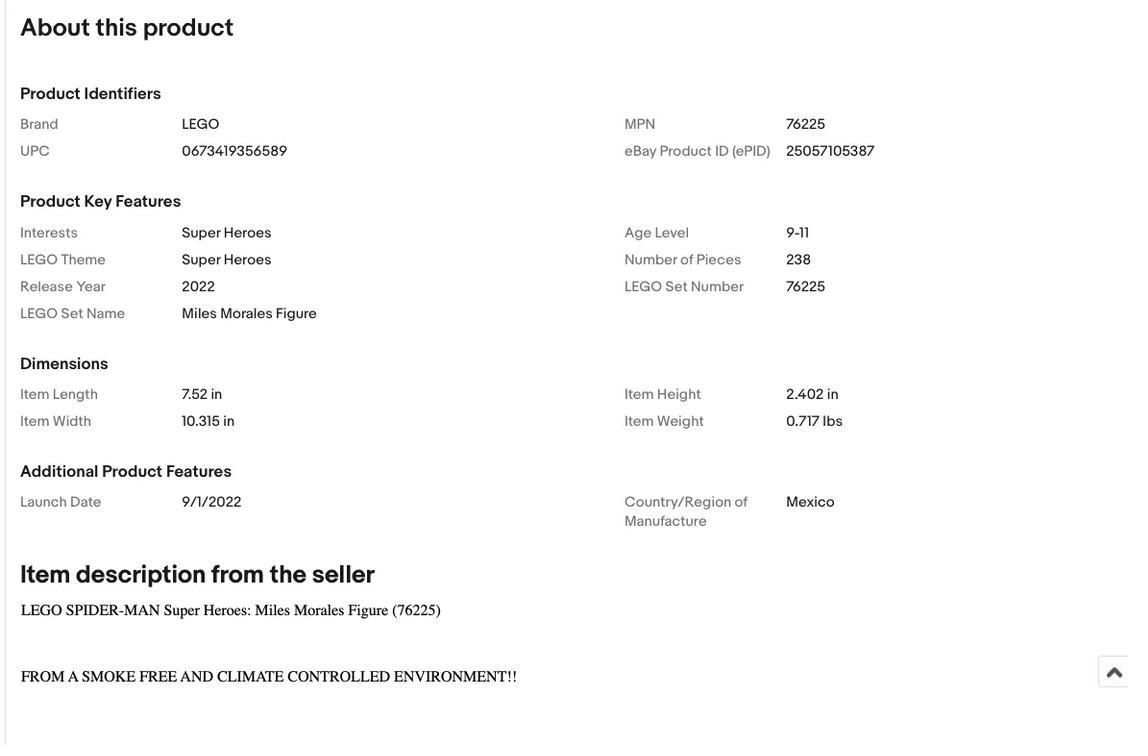Task type: locate. For each thing, give the bounding box(es) containing it.
level
[[655, 224, 689, 242]]

item
[[20, 386, 50, 403], [625, 386, 654, 403], [20, 413, 50, 430], [625, 413, 654, 430], [20, 561, 71, 591]]

9/1/2022
[[182, 494, 242, 511]]

heroes for lego theme
[[224, 251, 272, 269]]

item up "item weight"
[[625, 386, 654, 403]]

launch date
[[20, 494, 101, 511]]

heroes for interests
[[224, 224, 272, 242]]

product right additional
[[102, 462, 163, 482]]

features right key
[[116, 193, 181, 213]]

super heroes for lego theme
[[182, 251, 272, 269]]

76225 up 25057105387
[[787, 117, 826, 134]]

76225 down 238
[[787, 278, 826, 296]]

length
[[53, 386, 98, 403]]

product up brand
[[20, 85, 81, 105]]

1 super heroes from the top
[[182, 224, 272, 242]]

age level
[[625, 224, 689, 242]]

id
[[715, 143, 729, 161]]

mexico
[[787, 494, 835, 511]]

year
[[76, 278, 106, 296]]

76225 for mpn
[[787, 117, 826, 134]]

1 vertical spatial super heroes
[[182, 251, 272, 269]]

number
[[625, 251, 678, 269], [691, 278, 744, 296]]

2 76225 from the top
[[787, 278, 826, 296]]

lego for lego set name
[[20, 305, 58, 322]]

in right 10.315
[[223, 413, 235, 430]]

super
[[182, 224, 221, 242], [182, 251, 221, 269]]

2 super from the top
[[182, 251, 221, 269]]

identifiers
[[84, 85, 161, 105]]

age
[[625, 224, 652, 242]]

item down item length
[[20, 413, 50, 430]]

0 vertical spatial features
[[116, 193, 181, 213]]

0 horizontal spatial in
[[211, 386, 222, 403]]

features
[[116, 193, 181, 213], [166, 462, 232, 482]]

0.717
[[787, 413, 820, 430]]

about this product
[[20, 14, 234, 44]]

features for additional product features
[[166, 462, 232, 482]]

item down "launch"
[[20, 561, 71, 591]]

1 super from the top
[[182, 224, 221, 242]]

miles
[[182, 305, 217, 322]]

11
[[800, 224, 810, 242]]

item weight
[[625, 413, 704, 430]]

of up the lego set number
[[681, 251, 694, 269]]

in up lbs
[[828, 386, 839, 403]]

9-
[[787, 224, 800, 242]]

product left id
[[660, 143, 712, 161]]

number down "pieces"
[[691, 278, 744, 296]]

number down age level
[[625, 251, 678, 269]]

25057105387
[[787, 143, 875, 161]]

in
[[211, 386, 222, 403], [828, 386, 839, 403], [223, 413, 235, 430]]

description
[[76, 561, 206, 591]]

about
[[20, 14, 90, 44]]

dimensions
[[20, 354, 108, 374]]

product identifiers
[[20, 85, 161, 105]]

of right country/region
[[735, 494, 748, 511]]

(epid)
[[733, 143, 771, 161]]

lego for lego theme
[[20, 251, 58, 269]]

features up "9/1/2022"
[[166, 462, 232, 482]]

miles morales figure
[[182, 305, 317, 322]]

country/region
[[625, 494, 732, 511]]

0 horizontal spatial of
[[681, 251, 694, 269]]

1 horizontal spatial of
[[735, 494, 748, 511]]

0 vertical spatial heroes
[[224, 224, 272, 242]]

lbs
[[823, 413, 843, 430]]

additional product features
[[20, 462, 232, 482]]

0 vertical spatial 76225
[[787, 117, 826, 134]]

2022
[[182, 278, 215, 296]]

7.52
[[182, 386, 208, 403]]

1 vertical spatial of
[[735, 494, 748, 511]]

0673419356589
[[182, 143, 287, 161]]

features for product key features
[[116, 193, 181, 213]]

1 vertical spatial heroes
[[224, 251, 272, 269]]

0 horizontal spatial set
[[61, 305, 83, 322]]

lego down number of pieces
[[625, 278, 663, 296]]

of inside country/region of manufacture
[[735, 494, 748, 511]]

2 horizontal spatial in
[[828, 386, 839, 403]]

1 horizontal spatial in
[[223, 413, 235, 430]]

0.717 lbs
[[787, 413, 843, 430]]

product
[[20, 85, 81, 105], [660, 143, 712, 161], [20, 193, 81, 213], [102, 462, 163, 482]]

release year
[[20, 278, 106, 296]]

1 vertical spatial super
[[182, 251, 221, 269]]

1 vertical spatial set
[[61, 305, 83, 322]]

0 vertical spatial super heroes
[[182, 224, 272, 242]]

heroes
[[224, 224, 272, 242], [224, 251, 272, 269]]

1 vertical spatial number
[[691, 278, 744, 296]]

0 vertical spatial number
[[625, 251, 678, 269]]

2 heroes from the top
[[224, 251, 272, 269]]

item width
[[20, 413, 91, 430]]

number of pieces
[[625, 251, 742, 269]]

lego
[[182, 117, 220, 134], [20, 251, 58, 269], [625, 278, 663, 296], [20, 305, 58, 322]]

2.402 in
[[787, 386, 839, 403]]

1 heroes from the top
[[224, 224, 272, 242]]

lego up release
[[20, 251, 58, 269]]

0 vertical spatial set
[[666, 278, 688, 296]]

2 super heroes from the top
[[182, 251, 272, 269]]

super for lego theme
[[182, 251, 221, 269]]

date
[[70, 494, 101, 511]]

manufacture
[[625, 513, 707, 531]]

0 horizontal spatial number
[[625, 251, 678, 269]]

lego theme
[[20, 251, 106, 269]]

0 vertical spatial super
[[182, 224, 221, 242]]

item for item width
[[20, 413, 50, 430]]

key
[[84, 193, 112, 213]]

0 vertical spatial of
[[681, 251, 694, 269]]

1 horizontal spatial set
[[666, 278, 688, 296]]

1 76225 from the top
[[787, 117, 826, 134]]

lego up the 0673419356589
[[182, 117, 220, 134]]

item for item description from the seller
[[20, 561, 71, 591]]

set
[[666, 278, 688, 296], [61, 305, 83, 322]]

lego set name
[[20, 305, 125, 322]]

set for name
[[61, 305, 83, 322]]

super heroes
[[182, 224, 272, 242], [182, 251, 272, 269]]

lego down release
[[20, 305, 58, 322]]

in right 7.52
[[211, 386, 222, 403]]

1 vertical spatial features
[[166, 462, 232, 482]]

76225
[[787, 117, 826, 134], [787, 278, 826, 296]]

1 vertical spatial 76225
[[787, 278, 826, 296]]

item up item width
[[20, 386, 50, 403]]

item down item height
[[625, 413, 654, 430]]

2.402
[[787, 386, 824, 403]]

brand
[[20, 117, 58, 134]]

1 horizontal spatial number
[[691, 278, 744, 296]]

of
[[681, 251, 694, 269], [735, 494, 748, 511]]

set down release year
[[61, 305, 83, 322]]

set down number of pieces
[[666, 278, 688, 296]]



Task type: describe. For each thing, give the bounding box(es) containing it.
ebay
[[625, 143, 657, 161]]

interests
[[20, 224, 78, 242]]

7.52 in
[[182, 386, 222, 403]]

figure
[[276, 305, 317, 322]]

10.315 in
[[182, 413, 235, 430]]

238
[[787, 251, 812, 269]]

of for country/region
[[735, 494, 748, 511]]

weight
[[658, 413, 704, 430]]

item for item weight
[[625, 413, 654, 430]]

launch
[[20, 494, 67, 511]]

of for number
[[681, 251, 694, 269]]

item description from the seller
[[20, 561, 375, 591]]

super heroes for interests
[[182, 224, 272, 242]]

item height
[[625, 386, 702, 403]]

9-11
[[787, 224, 810, 242]]

item length
[[20, 386, 98, 403]]

upc
[[20, 143, 50, 161]]

morales
[[220, 305, 273, 322]]

seller
[[312, 561, 375, 591]]

set for number
[[666, 278, 688, 296]]

super for interests
[[182, 224, 221, 242]]

theme
[[61, 251, 106, 269]]

lego for lego set number
[[625, 278, 663, 296]]

ebay product id (epid)
[[625, 143, 771, 161]]

country/region of manufacture
[[625, 494, 748, 531]]

lego for lego
[[182, 117, 220, 134]]

this
[[96, 14, 137, 44]]

in for 2.402 in
[[828, 386, 839, 403]]

from
[[212, 561, 264, 591]]

product key features
[[20, 193, 181, 213]]

in for 10.315 in
[[223, 413, 235, 430]]

the
[[270, 561, 307, 591]]

lego set number
[[625, 278, 744, 296]]

product up "interests"
[[20, 193, 81, 213]]

height
[[658, 386, 702, 403]]

additional
[[20, 462, 99, 482]]

in for 7.52 in
[[211, 386, 222, 403]]

mpn
[[625, 117, 656, 134]]

76225 for lego set number
[[787, 278, 826, 296]]

release
[[20, 278, 73, 296]]

item for item length
[[20, 386, 50, 403]]

width
[[53, 413, 91, 430]]

name
[[87, 305, 125, 322]]

10.315
[[182, 413, 220, 430]]

item for item height
[[625, 386, 654, 403]]

product
[[143, 14, 234, 44]]

pieces
[[697, 251, 742, 269]]



Task type: vqa. For each thing, say whether or not it's contained in the screenshot.
Learn
no



